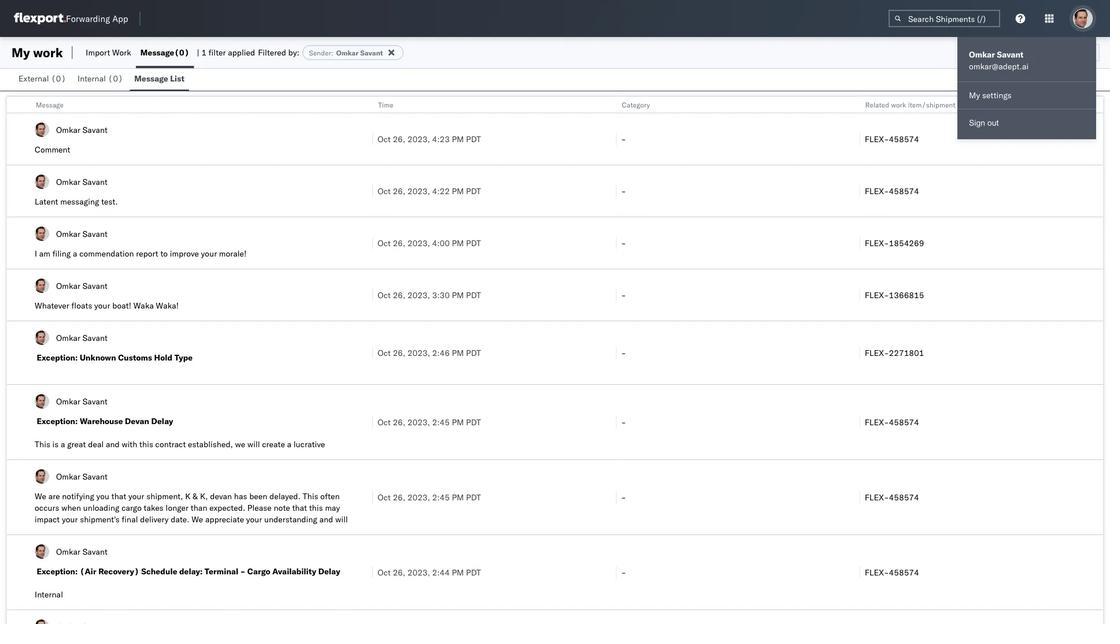 Task type: vqa. For each thing, say whether or not it's contained in the screenshot.
2nd Schedule Pickup from Los Angeles, CA button from the top
no



Task type: describe. For each thing, give the bounding box(es) containing it.
omkar right : on the left top
[[336, 48, 358, 57]]

has
[[234, 491, 247, 502]]

than
[[191, 503, 207, 513]]

omkar savant for comment
[[56, 125, 107, 135]]

my work
[[12, 45, 63, 60]]

6 26, from the top
[[393, 417, 405, 427]]

omkar up filing
[[56, 229, 80, 239]]

pm for whatever
[[452, 290, 464, 300]]

internal for internal (0)
[[78, 73, 106, 84]]

schedule
[[141, 567, 177, 577]]

out
[[987, 119, 999, 127]]

established,
[[188, 439, 233, 450]]

omkar down floats
[[56, 333, 80, 343]]

flex- 458574 for comment
[[865, 134, 919, 144]]

whatever
[[35, 301, 69, 311]]

cargo
[[121, 503, 142, 513]]

savant up whatever floats your boat! waka waka!
[[83, 281, 107, 291]]

soon
[[208, 526, 226, 536]]

cargo
[[247, 567, 270, 577]]

item/shipment
[[908, 100, 955, 109]]

internal (0)
[[78, 73, 123, 84]]

i am filing a commendation report to improve your morale!
[[35, 249, 247, 259]]

2:46
[[432, 348, 450, 358]]

flex- for i
[[865, 238, 889, 248]]

oct 26, 2023, 4:22 pm pdt
[[378, 186, 481, 196]]

4:00
[[432, 238, 450, 248]]

1854269
[[889, 238, 924, 248]]

final
[[122, 515, 138, 525]]

flex- for latent
[[865, 186, 889, 196]]

savant up unknown
[[83, 333, 107, 343]]

omkar up latent messaging test.
[[56, 177, 80, 187]]

2023, for we
[[407, 492, 430, 502]]

note
[[274, 503, 290, 513]]

oct 26, 2023, 4:00 pm pdt
[[378, 238, 481, 248]]

8 flex- from the top
[[865, 567, 889, 578]]

savant down internal (0) button
[[83, 125, 107, 135]]

2 as from the left
[[228, 526, 237, 536]]

message for (0)
[[140, 47, 174, 58]]

1 horizontal spatial that
[[292, 503, 307, 513]]

longer
[[166, 503, 189, 513]]

(0) for message (0)
[[174, 47, 189, 58]]

- for exception:
[[621, 348, 626, 358]]

pm for i
[[452, 238, 464, 248]]

will inside the we are notifying you that your shipment, k & k, devan has been delayed. this often occurs when unloading cargo takes longer than expected. please note that this may impact your shipment's final delivery date. we appreciate your understanding and will update you with the status of your shipment as soon as possible.
[[335, 515, 348, 525]]

1 vertical spatial you
[[62, 526, 75, 536]]

shipment
[[162, 526, 196, 536]]

and inside this is a great deal and with this contract established, we will create a lucrative partnership.
[[106, 439, 120, 450]]

exception: for exception: (air recovery) schedule delay: terminal - cargo availability delay
[[37, 567, 78, 577]]

with inside the we are notifying you that your shipment, k & k, devan has been delayed. this often occurs when unloading cargo takes longer than expected. please note that this may impact your shipment's final delivery date. we appreciate your understanding and will update you with the status of your shipment as soon as possible.
[[77, 526, 93, 536]]

import
[[86, 47, 110, 58]]

- for i
[[621, 238, 626, 248]]

- for latent
[[621, 186, 626, 196]]

sender
[[309, 48, 331, 57]]

related
[[865, 100, 889, 109]]

6 pdt from the top
[[466, 417, 481, 427]]

understanding
[[264, 515, 317, 525]]

possible.
[[239, 526, 272, 536]]

this inside this is a great deal and with this contract established, we will create a lucrative partnership.
[[35, 439, 50, 450]]

2023, for comment
[[407, 134, 430, 144]]

1 2:45 from the top
[[432, 417, 450, 427]]

omkar up notifying
[[56, 471, 80, 482]]

1 horizontal spatial a
[[73, 249, 77, 259]]

resize handle column header for category
[[846, 97, 859, 624]]

am
[[39, 249, 50, 259]]

26, for whatever
[[393, 290, 405, 300]]

6 omkar savant from the top
[[56, 396, 107, 406]]

related work item/shipment
[[865, 100, 955, 109]]

flex- for whatever
[[865, 290, 889, 300]]

omkar up (air
[[56, 547, 80, 557]]

contract
[[155, 439, 186, 450]]

flex- for exception:
[[865, 348, 889, 358]]

commendation
[[79, 249, 134, 259]]

1 horizontal spatial we
[[192, 515, 203, 525]]

omkar savant for we
[[56, 471, 107, 482]]

type
[[174, 353, 193, 363]]

message list
[[134, 73, 184, 84]]

filing
[[52, 249, 71, 259]]

flex- 458574 for we
[[865, 492, 919, 502]]

0 horizontal spatial we
[[35, 491, 46, 502]]

message for list
[[134, 73, 168, 84]]

omkar@adept.ai
[[969, 61, 1029, 71]]

flex- 458574 for latent
[[865, 186, 919, 196]]

2023, for exception:
[[407, 348, 430, 358]]

occurs
[[35, 503, 59, 513]]

0 vertical spatial that
[[111, 491, 126, 502]]

8 omkar savant from the top
[[56, 547, 107, 557]]

my settings link
[[957, 84, 1096, 106]]

delivery
[[140, 515, 169, 525]]

import work
[[86, 47, 131, 58]]

(0) for external (0)
[[51, 73, 66, 84]]

26, for latent
[[393, 186, 405, 196]]

(air
[[80, 567, 96, 577]]

2023, for latent
[[407, 186, 430, 196]]

|
[[197, 47, 199, 58]]

omkar savant omkar@adept.ai
[[969, 49, 1029, 71]]

2 oct 26, 2023, 2:45 pm pdt from the top
[[378, 492, 481, 502]]

please
[[247, 503, 272, 513]]

this inside the we are notifying you that your shipment, k & k, devan has been delayed. this often occurs when unloading cargo takes longer than expected. please note that this may impact your shipment's final delivery date. we appreciate your understanding and will update you with the status of your shipment as soon as possible.
[[303, 491, 318, 502]]

savant right : on the left top
[[360, 48, 383, 57]]

5 flex- 458574 from the top
[[865, 567, 919, 578]]

1 as from the left
[[198, 526, 206, 536]]

filter
[[209, 47, 226, 58]]

forwarding
[[66, 13, 110, 24]]

flex- 1854269
[[865, 238, 924, 248]]

appreciate
[[205, 515, 244, 525]]

waka!
[[156, 301, 179, 311]]

26, for comment
[[393, 134, 405, 144]]

this inside this is a great deal and with this contract established, we will create a lucrative partnership.
[[139, 439, 153, 450]]

test.
[[101, 197, 118, 207]]

internal for internal
[[35, 590, 63, 600]]

458574 for comment
[[889, 134, 919, 144]]

external
[[19, 73, 49, 84]]

status
[[109, 526, 132, 536]]

oct 26, 2023, 2:44 pm pdt
[[378, 567, 481, 578]]

savant inside the omkar savant omkar@adept.ai
[[997, 49, 1023, 60]]

lucrative
[[294, 439, 325, 450]]

sign out
[[969, 119, 999, 127]]

my for my work
[[12, 45, 30, 60]]

omkar up comment on the left
[[56, 125, 80, 135]]

omkar inside the omkar savant omkar@adept.ai
[[969, 49, 995, 60]]

warehouse
[[80, 416, 123, 426]]

update
[[35, 526, 60, 536]]

great
[[67, 439, 86, 450]]

Search Shipments (/) text field
[[889, 10, 1000, 27]]

unknown
[[80, 353, 116, 363]]

comment
[[35, 145, 70, 155]]

my settings
[[969, 90, 1012, 100]]

to
[[160, 249, 168, 259]]

your left boat!
[[94, 301, 110, 311]]

sign
[[969, 119, 985, 127]]

3 458574 from the top
[[889, 417, 919, 427]]

omkar up warehouse
[[56, 396, 80, 406]]

takes
[[144, 503, 164, 513]]

- for whatever
[[621, 290, 626, 300]]

date.
[[171, 515, 189, 525]]

internal (0) button
[[73, 68, 130, 91]]

pm for latent
[[452, 186, 464, 196]]

availability
[[272, 567, 316, 577]]

your down delivery
[[144, 526, 160, 536]]

this is a great deal and with this contract established, we will create a lucrative partnership.
[[35, 439, 325, 461]]

1 horizontal spatial you
[[96, 491, 109, 502]]

flex- 2271801
[[865, 348, 924, 358]]

message (0)
[[140, 47, 189, 58]]

pm for exception:
[[452, 348, 464, 358]]

this inside the we are notifying you that your shipment, k & k, devan has been delayed. this often occurs when unloading cargo takes longer than expected. please note that this may impact your shipment's final delivery date. we appreciate your understanding and will update you with the status of your shipment as soon as possible.
[[309, 503, 323, 513]]

forwarding app link
[[14, 13, 128, 24]]

notifying
[[62, 491, 94, 502]]

deal
[[88, 439, 104, 450]]

1 oct 26, 2023, 2:45 pm pdt from the top
[[378, 417, 481, 427]]

customs
[[118, 353, 152, 363]]

been
[[249, 491, 267, 502]]



Task type: locate. For each thing, give the bounding box(es) containing it.
1 pm from the top
[[452, 134, 464, 144]]

this left often
[[303, 491, 318, 502]]

3 flex- 458574 from the top
[[865, 417, 919, 427]]

exception: for exception: warehouse devan delay
[[37, 416, 78, 426]]

(0) left |
[[174, 47, 189, 58]]

work for related
[[891, 100, 906, 109]]

oct 26, 2023, 4:23 pm pdt
[[378, 134, 481, 144]]

0 vertical spatial work
[[33, 45, 63, 60]]

work for my
[[33, 45, 63, 60]]

omkar savant up warehouse
[[56, 396, 107, 406]]

delay up contract
[[151, 416, 173, 426]]

oct for exception:
[[378, 348, 391, 358]]

omkar savant up messaging
[[56, 177, 107, 187]]

- for we
[[621, 492, 626, 502]]

your up "cargo"
[[128, 491, 144, 502]]

savant up omkar@adept.ai on the right
[[997, 49, 1023, 60]]

5 pm from the top
[[452, 348, 464, 358]]

7 pm from the top
[[452, 492, 464, 502]]

1 horizontal spatial delay
[[318, 567, 340, 577]]

as left soon
[[198, 526, 206, 536]]

4:22
[[432, 186, 450, 196]]

5 oct from the top
[[378, 348, 391, 358]]

we up occurs
[[35, 491, 46, 502]]

we down than
[[192, 515, 203, 525]]

that up "cargo"
[[111, 491, 126, 502]]

1 exception: from the top
[[37, 353, 78, 363]]

26, for i
[[393, 238, 405, 248]]

0 horizontal spatial delay
[[151, 416, 173, 426]]

morale!
[[219, 249, 247, 259]]

1 458574 from the top
[[889, 134, 919, 144]]

devan
[[210, 491, 232, 502]]

1 horizontal spatial (0)
[[108, 73, 123, 84]]

(0) down 'work'
[[108, 73, 123, 84]]

4 resize handle column header from the left
[[1089, 97, 1103, 624]]

1 vertical spatial with
[[77, 526, 93, 536]]

category
[[622, 100, 650, 109]]

resize handle column header for related work item/shipment
[[1089, 97, 1103, 624]]

0 vertical spatial 2:45
[[432, 417, 450, 427]]

my up external
[[12, 45, 30, 60]]

unloading
[[83, 503, 119, 513]]

1 vertical spatial delay
[[318, 567, 340, 577]]

this left may
[[309, 503, 323, 513]]

oct for we
[[378, 492, 391, 502]]

4 458574 from the top
[[889, 492, 919, 502]]

oct
[[378, 134, 391, 144], [378, 186, 391, 196], [378, 238, 391, 248], [378, 290, 391, 300], [378, 348, 391, 358], [378, 417, 391, 427], [378, 492, 391, 502], [378, 567, 391, 578]]

pdt for we
[[466, 492, 481, 502]]

2271801
[[889, 348, 924, 358]]

is
[[52, 439, 59, 450]]

when
[[61, 503, 81, 513]]

0 horizontal spatial (0)
[[51, 73, 66, 84]]

2 horizontal spatial (0)
[[174, 47, 189, 58]]

2 vertical spatial exception:
[[37, 567, 78, 577]]

savant up (air
[[83, 547, 107, 557]]

3 2023, from the top
[[407, 238, 430, 248]]

forwarding app
[[66, 13, 128, 24]]

pdt for exception:
[[466, 348, 481, 358]]

0 vertical spatial oct 26, 2023, 2:45 pm pdt
[[378, 417, 481, 427]]

0 vertical spatial we
[[35, 491, 46, 502]]

4 oct from the top
[[378, 290, 391, 300]]

create
[[262, 439, 285, 450]]

1 horizontal spatial my
[[969, 90, 980, 100]]

0 horizontal spatial work
[[33, 45, 63, 60]]

4 omkar savant from the top
[[56, 281, 107, 291]]

and down may
[[319, 515, 333, 525]]

0 horizontal spatial internal
[[35, 590, 63, 600]]

omkar savant for latent
[[56, 177, 107, 187]]

1 vertical spatial 2:45
[[432, 492, 450, 502]]

and right deal
[[106, 439, 120, 450]]

2 horizontal spatial a
[[287, 439, 291, 450]]

a right is
[[61, 439, 65, 450]]

3 26, from the top
[[393, 238, 405, 248]]

1 vertical spatial exception:
[[37, 416, 78, 426]]

that up understanding
[[292, 503, 307, 513]]

pdt
[[466, 134, 481, 144], [466, 186, 481, 196], [466, 238, 481, 248], [466, 290, 481, 300], [466, 348, 481, 358], [466, 417, 481, 427], [466, 492, 481, 502], [466, 567, 481, 578]]

with down 'devan'
[[122, 439, 137, 450]]

will right we
[[247, 439, 260, 450]]

458574 for latent
[[889, 186, 919, 196]]

1 horizontal spatial this
[[303, 491, 318, 502]]

1 resize handle column header from the left
[[358, 97, 372, 624]]

-
[[621, 134, 626, 144], [621, 186, 626, 196], [621, 238, 626, 248], [621, 290, 626, 300], [621, 348, 626, 358], [621, 417, 626, 427], [621, 492, 626, 502], [240, 567, 245, 577], [621, 567, 626, 578]]

delayed.
[[269, 491, 301, 502]]

1366815
[[889, 290, 924, 300]]

0 horizontal spatial a
[[61, 439, 65, 450]]

boat!
[[112, 301, 131, 311]]

1 vertical spatial oct 26, 2023, 2:45 pm pdt
[[378, 492, 481, 502]]

this left contract
[[139, 439, 153, 450]]

2 resize handle column header from the left
[[602, 97, 616, 624]]

1
[[201, 47, 206, 58]]

1 horizontal spatial with
[[122, 439, 137, 450]]

report
[[136, 249, 158, 259]]

latent
[[35, 197, 58, 207]]

oct for comment
[[378, 134, 391, 144]]

2 pdt from the top
[[466, 186, 481, 196]]

4 pdt from the top
[[466, 290, 481, 300]]

omkar savant for exception:
[[56, 333, 107, 343]]

5 flex- from the top
[[865, 348, 889, 358]]

7 flex- from the top
[[865, 492, 889, 502]]

and inside the we are notifying you that your shipment, k & k, devan has been delayed. this often occurs when unloading cargo takes longer than expected. please note that this may impact your shipment's final delivery date. we appreciate your understanding and will update you with the status of your shipment as soon as possible.
[[319, 515, 333, 525]]

and
[[106, 439, 120, 450], [319, 515, 333, 525]]

0 vertical spatial this
[[35, 439, 50, 450]]

pm for we
[[452, 492, 464, 502]]

3 omkar savant from the top
[[56, 229, 107, 239]]

delay
[[151, 416, 173, 426], [318, 567, 340, 577]]

applied
[[228, 47, 255, 58]]

4 2023, from the top
[[407, 290, 430, 300]]

0 horizontal spatial with
[[77, 526, 93, 536]]

26,
[[393, 134, 405, 144], [393, 186, 405, 196], [393, 238, 405, 248], [393, 290, 405, 300], [393, 348, 405, 358], [393, 417, 405, 427], [393, 492, 405, 502], [393, 567, 405, 578]]

omkar up floats
[[56, 281, 80, 291]]

exception: (air recovery) schedule delay: terminal - cargo availability delay
[[37, 567, 340, 577]]

(0) inside button
[[108, 73, 123, 84]]

external (0)
[[19, 73, 66, 84]]

3 exception: from the top
[[37, 567, 78, 577]]

4:23
[[432, 134, 450, 144]]

you right update
[[62, 526, 75, 536]]

omkar savant up notifying
[[56, 471, 107, 482]]

may
[[325, 503, 340, 513]]

omkar savant up (air
[[56, 547, 107, 557]]

shipment,
[[146, 491, 183, 502]]

0 vertical spatial this
[[139, 439, 153, 450]]

:
[[331, 48, 333, 57]]

oct 26, 2023, 3:30 pm pdt
[[378, 290, 481, 300]]

1 horizontal spatial will
[[335, 515, 348, 525]]

will inside this is a great deal and with this contract established, we will create a lucrative partnership.
[[247, 439, 260, 450]]

0 vertical spatial you
[[96, 491, 109, 502]]

2 exception: from the top
[[37, 416, 78, 426]]

1 2023, from the top
[[407, 134, 430, 144]]

message inside button
[[134, 73, 168, 84]]

1 vertical spatial that
[[292, 503, 307, 513]]

my left settings
[[969, 90, 980, 100]]

6 2023, from the top
[[407, 417, 430, 427]]

omkar savant up floats
[[56, 281, 107, 291]]

whatever floats your boat! waka waka!
[[35, 301, 179, 311]]

0 vertical spatial delay
[[151, 416, 173, 426]]

3 oct from the top
[[378, 238, 391, 248]]

(0) for internal (0)
[[108, 73, 123, 84]]

messaging
[[60, 197, 99, 207]]

7 2023, from the top
[[407, 492, 430, 502]]

work up the external (0)
[[33, 45, 63, 60]]

5 2023, from the top
[[407, 348, 430, 358]]

4 flex- 458574 from the top
[[865, 492, 919, 502]]

omkar savant for whatever
[[56, 281, 107, 291]]

omkar savant
[[56, 125, 107, 135], [56, 177, 107, 187], [56, 229, 107, 239], [56, 281, 107, 291], [56, 333, 107, 343], [56, 396, 107, 406], [56, 471, 107, 482], [56, 547, 107, 557]]

2023, for whatever
[[407, 290, 430, 300]]

k
[[185, 491, 191, 502]]

8 2023, from the top
[[407, 567, 430, 578]]

1 vertical spatial work
[[891, 100, 906, 109]]

0 horizontal spatial as
[[198, 526, 206, 536]]

sender : omkar savant
[[309, 48, 383, 57]]

exception: up is
[[37, 416, 78, 426]]

resize handle column header for message
[[358, 97, 372, 624]]

a right create
[[287, 439, 291, 450]]

flexport. image
[[14, 13, 66, 24]]

devan
[[125, 416, 149, 426]]

omkar savant up comment on the left
[[56, 125, 107, 135]]

0 horizontal spatial my
[[12, 45, 30, 60]]

1 flex- 458574 from the top
[[865, 134, 919, 144]]

1 horizontal spatial this
[[309, 503, 323, 513]]

we
[[235, 439, 245, 450]]

2 2023, from the top
[[407, 186, 430, 196]]

6 flex- from the top
[[865, 417, 889, 427]]

we are notifying you that your shipment, k & k, devan has been delayed. this often occurs when unloading cargo takes longer than expected. please note that this may impact your shipment's final delivery date. we appreciate your understanding and will update you with the status of your shipment as soon as possible.
[[35, 491, 348, 536]]

resize handle column header
[[358, 97, 372, 624], [602, 97, 616, 624], [846, 97, 859, 624], [1089, 97, 1103, 624]]

4 flex- from the top
[[865, 290, 889, 300]]

exception: left (air
[[37, 567, 78, 577]]

oct 26, 2023, 2:45 pm pdt
[[378, 417, 481, 427], [378, 492, 481, 502]]

filtered
[[258, 47, 286, 58]]

5 omkar savant from the top
[[56, 333, 107, 343]]

message up message list
[[140, 47, 174, 58]]

waka
[[133, 301, 154, 311]]

delay right availability
[[318, 567, 340, 577]]

1 vertical spatial my
[[969, 90, 980, 100]]

0 horizontal spatial will
[[247, 439, 260, 450]]

2 omkar savant from the top
[[56, 177, 107, 187]]

7 omkar savant from the top
[[56, 471, 107, 482]]

flex- for comment
[[865, 134, 889, 144]]

work right related
[[891, 100, 906, 109]]

4 26, from the top
[[393, 290, 405, 300]]

(0) inside button
[[51, 73, 66, 84]]

2 oct from the top
[[378, 186, 391, 196]]

0 vertical spatial with
[[122, 439, 137, 450]]

8 oct from the top
[[378, 567, 391, 578]]

savant up warehouse
[[83, 396, 107, 406]]

26, for we
[[393, 492, 405, 502]]

5 pdt from the top
[[466, 348, 481, 358]]

often
[[320, 491, 340, 502]]

my
[[12, 45, 30, 60], [969, 90, 980, 100]]

omkar savant up unknown
[[56, 333, 107, 343]]

your down when
[[62, 515, 78, 525]]

by:
[[288, 47, 299, 58]]

k,
[[200, 491, 208, 502]]

1 vertical spatial this
[[303, 491, 318, 502]]

1 horizontal spatial as
[[228, 526, 237, 536]]

8 pm from the top
[[452, 567, 464, 578]]

pdt for i
[[466, 238, 481, 248]]

(0) right external
[[51, 73, 66, 84]]

savant up commendation
[[83, 229, 107, 239]]

your left morale!
[[201, 249, 217, 259]]

exception: left unknown
[[37, 353, 78, 363]]

6 pm from the top
[[452, 417, 464, 427]]

are
[[48, 491, 60, 502]]

3 pdt from the top
[[466, 238, 481, 248]]

app
[[112, 13, 128, 24]]

1 vertical spatial message
[[134, 73, 168, 84]]

omkar savant up filing
[[56, 229, 107, 239]]

as down appreciate
[[228, 526, 237, 536]]

message list button
[[130, 68, 189, 91]]

- for comment
[[621, 134, 626, 144]]

this left is
[[35, 439, 50, 450]]

5 26, from the top
[[393, 348, 405, 358]]

omkar savant for i
[[56, 229, 107, 239]]

0 horizontal spatial this
[[35, 439, 50, 450]]

0 vertical spatial message
[[140, 47, 174, 58]]

0 horizontal spatial and
[[106, 439, 120, 450]]

internal inside button
[[78, 73, 106, 84]]

import work button
[[81, 37, 136, 68]]

terminal
[[205, 567, 238, 577]]

2 pm from the top
[[452, 186, 464, 196]]

1 vertical spatial and
[[319, 515, 333, 525]]

1 26, from the top
[[393, 134, 405, 144]]

1 vertical spatial will
[[335, 515, 348, 525]]

partnership.
[[35, 451, 80, 461]]

8 pdt from the top
[[466, 567, 481, 578]]

pdt for comment
[[466, 134, 481, 144]]

with left 'the'
[[77, 526, 93, 536]]

exception: unknown customs hold type
[[37, 353, 193, 363]]

pm for comment
[[452, 134, 464, 144]]

exception: for exception: unknown customs hold type
[[37, 353, 78, 363]]

458574 for we
[[889, 492, 919, 502]]

0 vertical spatial and
[[106, 439, 120, 450]]

3:30
[[432, 290, 450, 300]]

of
[[134, 526, 141, 536]]

1 vertical spatial we
[[192, 515, 203, 525]]

flex- 1366815
[[865, 290, 924, 300]]

&
[[193, 491, 198, 502]]

7 26, from the top
[[393, 492, 405, 502]]

5 458574 from the top
[[889, 567, 919, 578]]

6 oct from the top
[[378, 417, 391, 427]]

internal
[[78, 73, 106, 84], [35, 590, 63, 600]]

impact
[[35, 515, 60, 525]]

2 flex- 458574 from the top
[[865, 186, 919, 196]]

2 26, from the top
[[393, 186, 405, 196]]

oct for i
[[378, 238, 391, 248]]

0 horizontal spatial this
[[139, 439, 153, 450]]

i
[[35, 249, 37, 259]]

4 pm from the top
[[452, 290, 464, 300]]

oct for latent
[[378, 186, 391, 196]]

1 flex- from the top
[[865, 134, 889, 144]]

savant up notifying
[[83, 471, 107, 482]]

0 vertical spatial internal
[[78, 73, 106, 84]]

exception: warehouse devan delay
[[37, 416, 173, 426]]

a right filing
[[73, 249, 77, 259]]

| 1 filter applied filtered by:
[[197, 47, 299, 58]]

work
[[33, 45, 63, 60], [891, 100, 906, 109]]

sign out button
[[957, 112, 1096, 135]]

oct for whatever
[[378, 290, 391, 300]]

2 vertical spatial message
[[36, 100, 64, 109]]

2 2:45 from the top
[[432, 492, 450, 502]]

message left list
[[134, 73, 168, 84]]

0 horizontal spatial you
[[62, 526, 75, 536]]

your up possible. on the bottom
[[246, 515, 262, 525]]

will
[[247, 439, 260, 450], [335, 515, 348, 525]]

pdt for whatever
[[466, 290, 481, 300]]

0 vertical spatial will
[[247, 439, 260, 450]]

flex- for we
[[865, 492, 889, 502]]

1 pdt from the top
[[466, 134, 481, 144]]

1 vertical spatial internal
[[35, 590, 63, 600]]

message down the external (0) button
[[36, 100, 64, 109]]

0 vertical spatial my
[[12, 45, 30, 60]]

1 vertical spatial this
[[309, 503, 323, 513]]

0 horizontal spatial that
[[111, 491, 126, 502]]

(0)
[[174, 47, 189, 58], [51, 73, 66, 84], [108, 73, 123, 84]]

3 flex- from the top
[[865, 238, 889, 248]]

as
[[198, 526, 206, 536], [228, 526, 237, 536]]

you up the "unloading"
[[96, 491, 109, 502]]

26, for exception:
[[393, 348, 405, 358]]

0 vertical spatial exception:
[[37, 353, 78, 363]]

2 flex- from the top
[[865, 186, 889, 196]]

2023, for i
[[407, 238, 430, 248]]

savant
[[360, 48, 383, 57], [997, 49, 1023, 60], [83, 125, 107, 135], [83, 177, 107, 187], [83, 229, 107, 239], [83, 281, 107, 291], [83, 333, 107, 343], [83, 396, 107, 406], [83, 471, 107, 482], [83, 547, 107, 557]]

this
[[35, 439, 50, 450], [303, 491, 318, 502]]

pdt for latent
[[466, 186, 481, 196]]

with inside this is a great deal and with this contract established, we will create a lucrative partnership.
[[122, 439, 137, 450]]

3 pm from the top
[[452, 238, 464, 248]]

8 26, from the top
[[393, 567, 405, 578]]

1 oct from the top
[[378, 134, 391, 144]]

resize handle column header for time
[[602, 97, 616, 624]]

my for my settings
[[969, 90, 980, 100]]

omkar up omkar@adept.ai on the right
[[969, 49, 995, 60]]

savant up test.
[[83, 177, 107, 187]]

hold
[[154, 353, 172, 363]]

will down may
[[335, 515, 348, 525]]

1 horizontal spatial work
[[891, 100, 906, 109]]

1 horizontal spatial and
[[319, 515, 333, 525]]

3 resize handle column header from the left
[[846, 97, 859, 624]]

2 458574 from the top
[[889, 186, 919, 196]]

oct 26, 2023, 2:46 pm pdt
[[378, 348, 481, 358]]

7 oct from the top
[[378, 492, 391, 502]]

1 omkar savant from the top
[[56, 125, 107, 135]]

a
[[73, 249, 77, 259], [61, 439, 65, 450], [287, 439, 291, 450]]

1 horizontal spatial internal
[[78, 73, 106, 84]]

7 pdt from the top
[[466, 492, 481, 502]]



